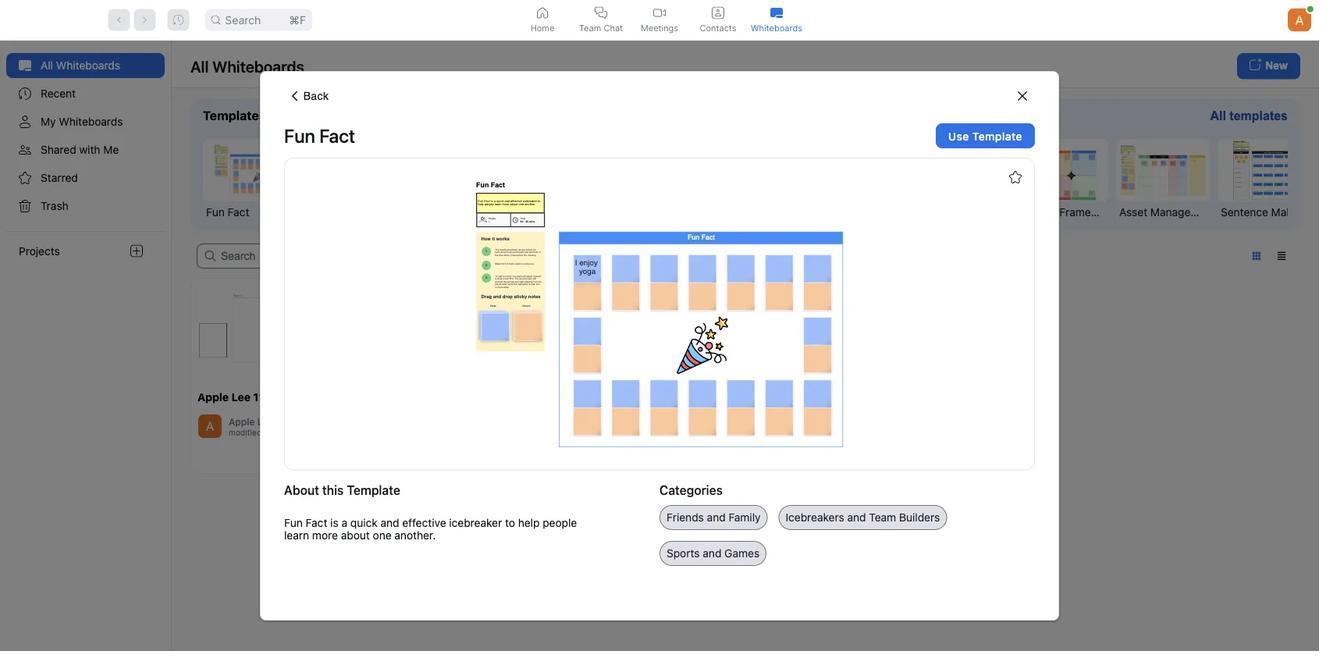 Task type: describe. For each thing, give the bounding box(es) containing it.
whiteboards button
[[748, 0, 806, 40]]

whiteboard small image
[[771, 7, 783, 19]]

team chat button
[[572, 0, 630, 40]]

online image
[[1308, 6, 1314, 12]]

home button
[[513, 0, 572, 40]]

profile contact image
[[712, 7, 724, 19]]

profile contact image
[[712, 7, 724, 19]]

home
[[531, 23, 555, 33]]

search
[[225, 13, 261, 27]]



Task type: vqa. For each thing, say whether or not it's contained in the screenshot.
'Close' icon
no



Task type: locate. For each thing, give the bounding box(es) containing it.
contacts
[[700, 23, 737, 33]]

⌘f
[[289, 13, 306, 27]]

magnifier image
[[211, 15, 220, 25]]

home small image
[[536, 7, 549, 19], [536, 7, 549, 19]]

online image
[[1308, 6, 1314, 12]]

team chat
[[579, 23, 623, 33]]

magnifier image
[[211, 15, 220, 25]]

meetings
[[641, 23, 678, 33]]

contacts button
[[689, 0, 748, 40]]

whiteboards
[[751, 23, 803, 33]]

team chat image
[[595, 7, 607, 19], [595, 7, 607, 19]]

meetings button
[[630, 0, 689, 40]]

avatar image
[[1288, 8, 1312, 32]]

chat
[[604, 23, 623, 33]]

tab list
[[513, 0, 806, 40]]

video on image
[[653, 7, 666, 19], [653, 7, 666, 19]]

tab list containing home
[[513, 0, 806, 40]]

whiteboard small image
[[771, 7, 783, 19]]

team
[[579, 23, 601, 33]]



